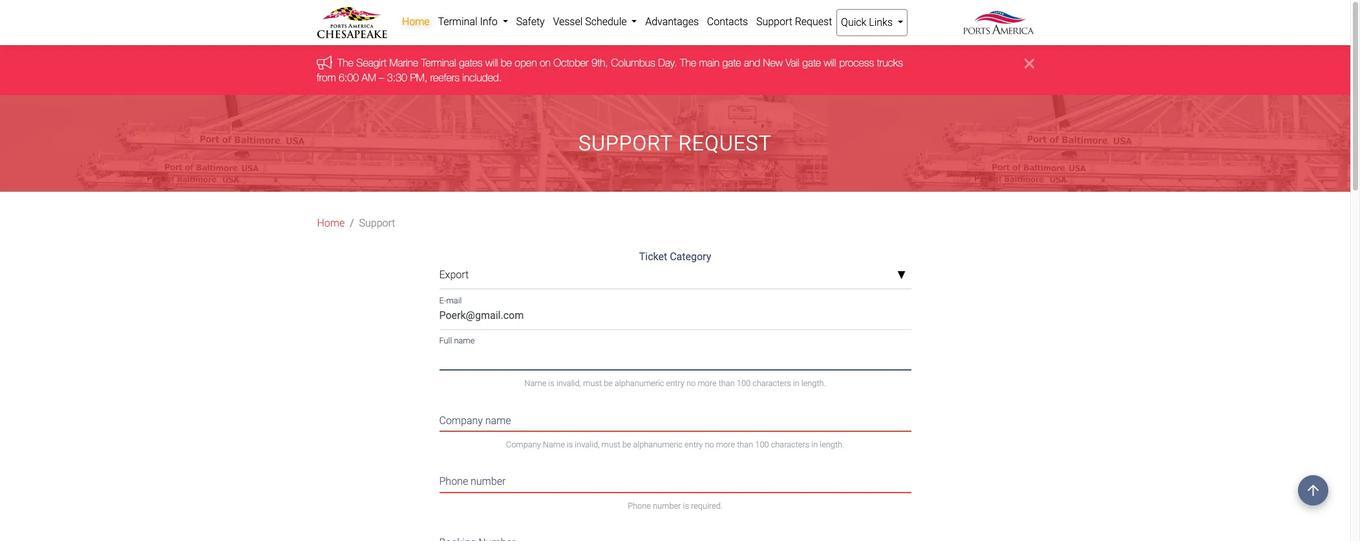 Task type: describe. For each thing, give the bounding box(es) containing it.
vessel
[[553, 16, 583, 28]]

quick links
[[841, 16, 896, 28]]

in inside 'company name company name is invalid, must be alphanumeric entry no more than 100 characters in length.'
[[812, 440, 818, 450]]

1 the from the left
[[337, 57, 353, 69]]

number for phone number is required.
[[653, 502, 681, 511]]

seagirt
[[356, 57, 386, 69]]

name is invalid, must be alphanumeric entry no more than 100 characters in length.
[[525, 379, 826, 389]]

category
[[670, 251, 711, 263]]

marine
[[389, 57, 418, 69]]

0 vertical spatial more
[[698, 379, 717, 389]]

pm,
[[410, 72, 427, 83]]

0 vertical spatial characters
[[753, 379, 791, 389]]

must inside 'company name company name is invalid, must be alphanumeric entry no more than 100 characters in length.'
[[602, 440, 621, 450]]

contacts
[[707, 16, 748, 28]]

terminal inside the seagirt marine terminal gates will be open on october 9th, columbus day. the main gate and new vail gate will process trucks from 6:00 am – 3:30 pm, reefers included.
[[421, 57, 456, 69]]

0 vertical spatial home
[[402, 16, 430, 28]]

vail
[[786, 57, 800, 69]]

name for full
[[454, 336, 475, 346]]

the seagirt marine terminal gates will be open on october 9th, columbus day. the main gate and new vail gate will process trucks from 6:00 am – 3:30 pm, reefers included.
[[317, 57, 903, 83]]

full
[[439, 336, 452, 346]]

0 vertical spatial support request
[[757, 16, 832, 28]]

the seagirt marine terminal gates will be open on october 9th, columbus day. the main gate and new vail gate will process trucks from 6:00 am – 3:30 pm, reefers included. link
[[317, 57, 903, 83]]

entry inside 'company name company name is invalid, must be alphanumeric entry no more than 100 characters in length.'
[[685, 440, 703, 450]]

0 vertical spatial alphanumeric
[[615, 379, 664, 389]]

ticket
[[639, 251, 668, 263]]

invalid, inside 'company name company name is invalid, must be alphanumeric entry no more than 100 characters in length.'
[[575, 440, 600, 450]]

Booking Number text field
[[439, 529, 911, 542]]

be inside the seagirt marine terminal gates will be open on october 9th, columbus day. the main gate and new vail gate will process trucks from 6:00 am – 3:30 pm, reefers included.
[[501, 57, 512, 69]]

phone number is required.
[[628, 502, 723, 511]]

E-mail email field
[[439, 305, 911, 330]]

no inside 'company name company name is invalid, must be alphanumeric entry no more than 100 characters in length.'
[[705, 440, 714, 450]]

0 vertical spatial length.
[[802, 379, 826, 389]]

9th,
[[591, 57, 608, 69]]

name inside 'company name company name is invalid, must be alphanumeric entry no more than 100 characters in length.'
[[543, 440, 565, 450]]

phone for phone number
[[439, 476, 468, 488]]

trucks
[[877, 57, 903, 69]]

Full name text field
[[439, 346, 911, 371]]

be inside 'company name company name is invalid, must be alphanumeric entry no more than 100 characters in length.'
[[623, 440, 631, 450]]

on
[[540, 57, 551, 69]]

e-mail
[[439, 296, 462, 306]]

terminal inside terminal info link
[[438, 16, 478, 28]]

0 horizontal spatial support
[[359, 217, 395, 230]]

–
[[379, 72, 384, 83]]

support request link
[[752, 9, 837, 35]]

process
[[839, 57, 874, 69]]

1 horizontal spatial request
[[795, 16, 832, 28]]

Company name text field
[[439, 407, 911, 432]]

6:00
[[338, 72, 359, 83]]

mail
[[446, 296, 462, 306]]

full name
[[439, 336, 475, 346]]

phone number
[[439, 476, 506, 488]]

schedule
[[585, 16, 627, 28]]

2 vertical spatial is
[[683, 502, 689, 511]]

go to top image
[[1299, 476, 1329, 506]]

0 vertical spatial support
[[757, 16, 793, 28]]

1 horizontal spatial company
[[506, 440, 541, 450]]

2 will from the left
[[824, 57, 836, 69]]

required.
[[691, 502, 723, 511]]

links
[[869, 16, 893, 28]]



Task type: locate. For each thing, give the bounding box(es) containing it.
1 vertical spatial alphanumeric
[[633, 440, 683, 450]]

1 vertical spatial home link
[[317, 216, 345, 232]]

gates
[[459, 57, 482, 69]]

name for company
[[485, 415, 511, 427]]

is inside 'company name company name is invalid, must be alphanumeric entry no more than 100 characters in length.'
[[567, 440, 573, 450]]

1 vertical spatial in
[[812, 440, 818, 450]]

1 horizontal spatial gate
[[802, 57, 821, 69]]

invalid,
[[557, 379, 581, 389], [575, 440, 600, 450]]

company
[[439, 415, 483, 427], [506, 440, 541, 450]]

0 horizontal spatial request
[[679, 131, 772, 156]]

1 vertical spatial more
[[716, 440, 735, 450]]

day.
[[658, 57, 677, 69]]

Phone number text field
[[439, 468, 911, 493]]

october
[[553, 57, 589, 69]]

100 inside 'company name company name is invalid, must be alphanumeric entry no more than 100 characters in length.'
[[755, 440, 769, 450]]

the right day.
[[680, 57, 696, 69]]

0 vertical spatial invalid,
[[557, 379, 581, 389]]

1 vertical spatial than
[[737, 440, 753, 450]]

main
[[699, 57, 720, 69]]

0 horizontal spatial phone
[[439, 476, 468, 488]]

1 vertical spatial support request
[[579, 131, 772, 156]]

2 vertical spatial be
[[623, 440, 631, 450]]

0 horizontal spatial will
[[485, 57, 498, 69]]

name inside 'company name company name is invalid, must be alphanumeric entry no more than 100 characters in length.'
[[485, 415, 511, 427]]

0 horizontal spatial be
[[501, 57, 512, 69]]

terminal info
[[438, 16, 500, 28]]

0 vertical spatial 100
[[737, 379, 751, 389]]

2 the from the left
[[680, 57, 696, 69]]

in
[[793, 379, 800, 389], [812, 440, 818, 450]]

more down company name text box
[[716, 440, 735, 450]]

phone for phone number is required.
[[628, 502, 651, 511]]

1 horizontal spatial will
[[824, 57, 836, 69]]

terminal left 'info'
[[438, 16, 478, 28]]

alphanumeric inside 'company name company name is invalid, must be alphanumeric entry no more than 100 characters in length.'
[[633, 440, 683, 450]]

2 horizontal spatial be
[[623, 440, 631, 450]]

more
[[698, 379, 717, 389], [716, 440, 735, 450]]

1 vertical spatial name
[[485, 415, 511, 427]]

e-
[[439, 296, 446, 306]]

1 horizontal spatial entry
[[685, 440, 703, 450]]

1 vertical spatial entry
[[685, 440, 703, 450]]

1 vertical spatial characters
[[771, 440, 810, 450]]

info
[[480, 16, 498, 28]]

0 horizontal spatial number
[[471, 476, 506, 488]]

0 horizontal spatial than
[[719, 379, 735, 389]]

length. inside 'company name company name is invalid, must be alphanumeric entry no more than 100 characters in length.'
[[820, 440, 845, 450]]

length.
[[802, 379, 826, 389], [820, 440, 845, 450]]

1 vertical spatial be
[[604, 379, 613, 389]]

1 vertical spatial company
[[506, 440, 541, 450]]

1 vertical spatial 100
[[755, 440, 769, 450]]

will left process
[[824, 57, 836, 69]]

1 vertical spatial support
[[579, 131, 673, 156]]

0 vertical spatial terminal
[[438, 16, 478, 28]]

1 vertical spatial home
[[317, 217, 345, 230]]

than
[[719, 379, 735, 389], [737, 440, 753, 450]]

new
[[763, 57, 783, 69]]

and
[[744, 57, 760, 69]]

vessel schedule
[[553, 16, 629, 28]]

will
[[485, 57, 498, 69], [824, 57, 836, 69]]

alphanumeric down full name text field
[[615, 379, 664, 389]]

request
[[795, 16, 832, 28], [679, 131, 772, 156]]

entry down full name text field
[[666, 379, 685, 389]]

0 horizontal spatial company
[[439, 415, 483, 427]]

1 horizontal spatial home
[[402, 16, 430, 28]]

open
[[515, 57, 537, 69]]

vessel schedule link
[[549, 9, 641, 35]]

0 horizontal spatial no
[[687, 379, 696, 389]]

from
[[317, 72, 336, 83]]

1 horizontal spatial number
[[653, 502, 681, 511]]

will up included.
[[485, 57, 498, 69]]

am
[[361, 72, 376, 83]]

0 vertical spatial entry
[[666, 379, 685, 389]]

3:30
[[387, 72, 407, 83]]

safety link
[[512, 9, 549, 35]]

1 vertical spatial no
[[705, 440, 714, 450]]

1 vertical spatial request
[[679, 131, 772, 156]]

1 gate from the left
[[722, 57, 741, 69]]

safety
[[516, 16, 545, 28]]

support
[[757, 16, 793, 28], [579, 131, 673, 156], [359, 217, 395, 230]]

more inside 'company name company name is invalid, must be alphanumeric entry no more than 100 characters in length.'
[[716, 440, 735, 450]]

be up 'company name company name is invalid, must be alphanumeric entry no more than 100 characters in length.'
[[604, 379, 613, 389]]

alphanumeric
[[615, 379, 664, 389], [633, 440, 683, 450]]

company name company name is invalid, must be alphanumeric entry no more than 100 characters in length.
[[439, 415, 845, 450]]

columbus
[[611, 57, 655, 69]]

ticket category export
[[439, 251, 711, 281]]

terminal info link
[[434, 9, 512, 35]]

1 horizontal spatial phone
[[628, 502, 651, 511]]

1 horizontal spatial 100
[[755, 440, 769, 450]]

1 vertical spatial invalid,
[[575, 440, 600, 450]]

advantages
[[646, 16, 699, 28]]

the
[[337, 57, 353, 69], [680, 57, 696, 69]]

0 horizontal spatial home
[[317, 217, 345, 230]]

1 vertical spatial number
[[653, 502, 681, 511]]

1 vertical spatial length.
[[820, 440, 845, 450]]

1 horizontal spatial the
[[680, 57, 696, 69]]

name
[[525, 379, 547, 389], [543, 440, 565, 450]]

quick links link
[[837, 9, 908, 36]]

number
[[471, 476, 506, 488], [653, 502, 681, 511]]

100
[[737, 379, 751, 389], [755, 440, 769, 450]]

1 will from the left
[[485, 57, 498, 69]]

1 vertical spatial phone
[[628, 502, 651, 511]]

1 horizontal spatial be
[[604, 379, 613, 389]]

1 vertical spatial is
[[567, 440, 573, 450]]

terminal
[[438, 16, 478, 28], [421, 57, 456, 69]]

support request
[[757, 16, 832, 28], [579, 131, 772, 156]]

1 vertical spatial name
[[543, 440, 565, 450]]

0 horizontal spatial home link
[[317, 216, 345, 232]]

must
[[583, 379, 602, 389], [602, 440, 621, 450]]

no
[[687, 379, 696, 389], [705, 440, 714, 450]]

entry down company name text box
[[685, 440, 703, 450]]

home link
[[398, 9, 434, 35], [317, 216, 345, 232]]

0 horizontal spatial in
[[793, 379, 800, 389]]

the seagirt marine terminal gates will be open on october 9th, columbus day. the main gate and new vail gate will process trucks from 6:00 am – 3:30 pm, reefers included. alert
[[0, 46, 1351, 95]]

bullhorn image
[[317, 55, 337, 70]]

1 vertical spatial terminal
[[421, 57, 456, 69]]

1 horizontal spatial than
[[737, 440, 753, 450]]

characters inside 'company name company name is invalid, must be alphanumeric entry no more than 100 characters in length.'
[[771, 440, 810, 450]]

2 horizontal spatial support
[[757, 16, 793, 28]]

no down full name text field
[[687, 379, 696, 389]]

0 vertical spatial company
[[439, 415, 483, 427]]

0 vertical spatial be
[[501, 57, 512, 69]]

terminal up reefers on the left top of page
[[421, 57, 456, 69]]

1 horizontal spatial in
[[812, 440, 818, 450]]

alphanumeric down company name text box
[[633, 440, 683, 450]]

reefers
[[430, 72, 459, 83]]

included.
[[462, 72, 502, 83]]

0 vertical spatial phone
[[439, 476, 468, 488]]

entry
[[666, 379, 685, 389], [685, 440, 703, 450]]

0 horizontal spatial 100
[[737, 379, 751, 389]]

0 vertical spatial no
[[687, 379, 696, 389]]

0 horizontal spatial is
[[549, 379, 555, 389]]

1 horizontal spatial name
[[485, 415, 511, 427]]

0 vertical spatial than
[[719, 379, 735, 389]]

be down company name text box
[[623, 440, 631, 450]]

2 vertical spatial support
[[359, 217, 395, 230]]

be
[[501, 57, 512, 69], [604, 379, 613, 389], [623, 440, 631, 450]]

0 vertical spatial name
[[525, 379, 547, 389]]

1 horizontal spatial home link
[[398, 9, 434, 35]]

no down company name text box
[[705, 440, 714, 450]]

characters
[[753, 379, 791, 389], [771, 440, 810, 450]]

0 vertical spatial in
[[793, 379, 800, 389]]

1 horizontal spatial is
[[567, 440, 573, 450]]

1 horizontal spatial support
[[579, 131, 673, 156]]

0 horizontal spatial the
[[337, 57, 353, 69]]

gate
[[722, 57, 741, 69], [802, 57, 821, 69]]

contacts link
[[703, 9, 752, 35]]

export
[[439, 269, 469, 281]]

than inside 'company name company name is invalid, must be alphanumeric entry no more than 100 characters in length.'
[[737, 440, 753, 450]]

0 horizontal spatial name
[[454, 336, 475, 346]]

close image
[[1025, 56, 1034, 71]]

the up 6:00
[[337, 57, 353, 69]]

2 horizontal spatial is
[[683, 502, 689, 511]]

0 vertical spatial must
[[583, 379, 602, 389]]

gate right vail
[[802, 57, 821, 69]]

0 vertical spatial name
[[454, 336, 475, 346]]

0 vertical spatial home link
[[398, 9, 434, 35]]

0 horizontal spatial entry
[[666, 379, 685, 389]]

home
[[402, 16, 430, 28], [317, 217, 345, 230]]

1 vertical spatial must
[[602, 440, 621, 450]]

0 vertical spatial number
[[471, 476, 506, 488]]

0 vertical spatial is
[[549, 379, 555, 389]]

gate left and
[[722, 57, 741, 69]]

phone
[[439, 476, 468, 488], [628, 502, 651, 511]]

name
[[454, 336, 475, 346], [485, 415, 511, 427]]

advantages link
[[641, 9, 703, 35]]

number for phone number
[[471, 476, 506, 488]]

0 vertical spatial request
[[795, 16, 832, 28]]

more down full name text field
[[698, 379, 717, 389]]

1 horizontal spatial no
[[705, 440, 714, 450]]

is
[[549, 379, 555, 389], [567, 440, 573, 450], [683, 502, 689, 511]]

0 horizontal spatial gate
[[722, 57, 741, 69]]

quick
[[841, 16, 867, 28]]

be left "open"
[[501, 57, 512, 69]]

2 gate from the left
[[802, 57, 821, 69]]



Task type: vqa. For each thing, say whether or not it's contained in the screenshot.
EQUIPMENT INITIATIVES
no



